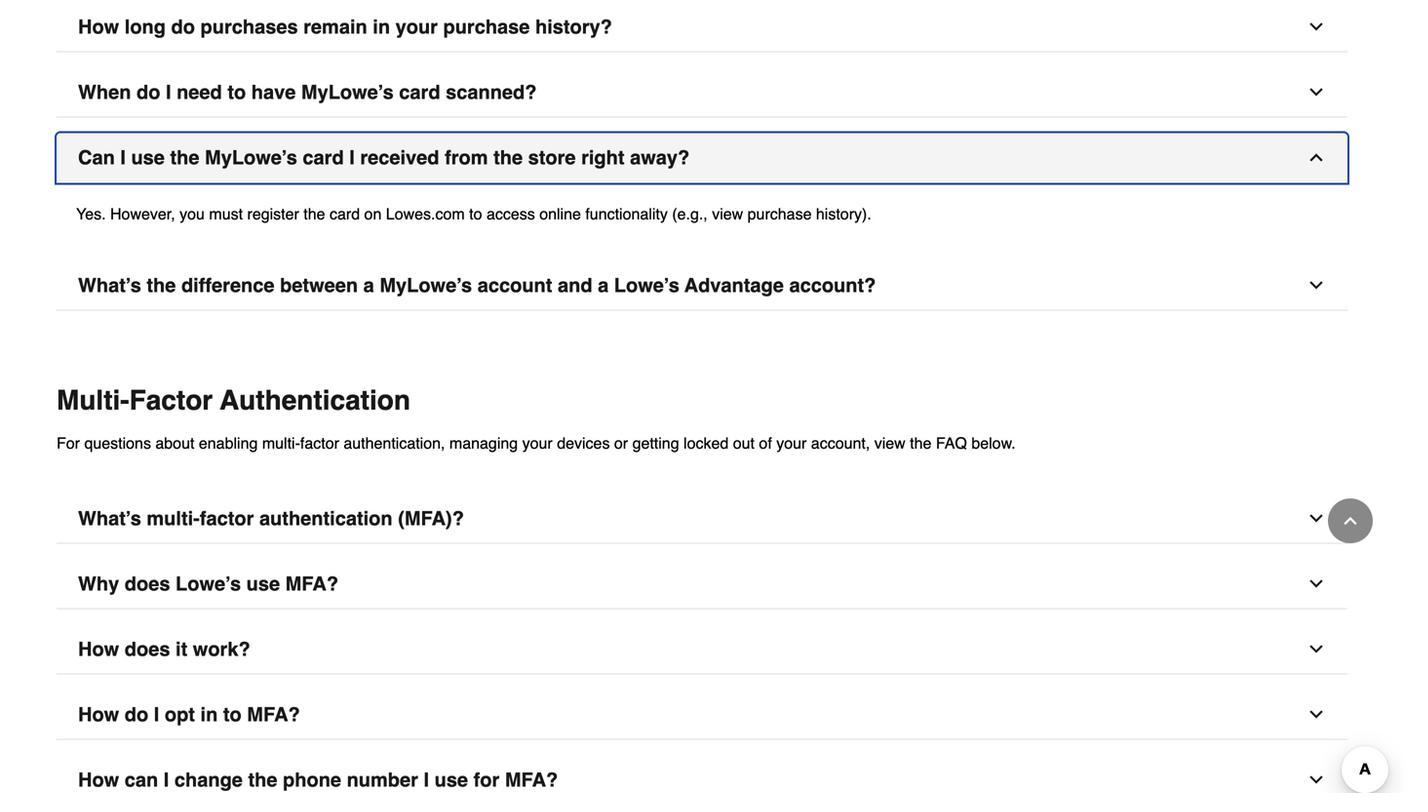 Task type: locate. For each thing, give the bounding box(es) containing it.
between
[[280, 274, 358, 297]]

i
[[166, 81, 171, 103], [120, 146, 126, 169], [349, 146, 355, 169], [154, 703, 159, 726], [164, 769, 169, 791], [424, 769, 429, 791]]

do for need
[[137, 81, 160, 103]]

2 a from the left
[[598, 274, 609, 297]]

a right the and
[[598, 274, 609, 297]]

0 vertical spatial chevron up image
[[1307, 148, 1327, 167]]

purchase
[[443, 16, 530, 38], [748, 205, 812, 223]]

use
[[131, 146, 165, 169], [246, 573, 280, 595], [435, 769, 468, 791]]

chevron down image
[[1307, 17, 1327, 37], [1307, 509, 1327, 528], [1307, 705, 1327, 724]]

view right account,
[[875, 434, 906, 452]]

chevron up image inside scroll to top element
[[1341, 511, 1361, 531]]

0 vertical spatial use
[[131, 146, 165, 169]]

multi-
[[262, 434, 300, 452], [147, 507, 200, 530]]

chevron down image inside how can i change the phone number i use for mfa? button
[[1307, 770, 1327, 790]]

what's inside button
[[78, 507, 141, 530]]

0 vertical spatial card
[[399, 81, 441, 103]]

when
[[78, 81, 131, 103]]

getting
[[633, 434, 680, 452]]

3 how from the top
[[78, 703, 119, 726]]

mylowe's
[[301, 81, 394, 103], [205, 146, 297, 169], [380, 274, 472, 297]]

1 chevron down image from the top
[[1307, 17, 1327, 37]]

or
[[615, 434, 628, 452]]

in
[[373, 16, 390, 38], [201, 703, 218, 726]]

what's for what's multi-factor authentication (mfa)?
[[78, 507, 141, 530]]

opt
[[165, 703, 195, 726]]

lowes.com
[[386, 205, 465, 223]]

how
[[78, 16, 119, 38], [78, 638, 119, 661], [78, 703, 119, 726], [78, 769, 119, 791]]

1 vertical spatial view
[[875, 434, 906, 452]]

does
[[125, 573, 170, 595], [125, 638, 170, 661]]

chevron down image
[[1307, 82, 1327, 102], [1307, 276, 1327, 295], [1307, 574, 1327, 594], [1307, 640, 1327, 659], [1307, 770, 1327, 790]]

0 vertical spatial lowe's
[[614, 274, 680, 297]]

does inside button
[[125, 638, 170, 661]]

why
[[78, 573, 119, 595]]

2 does from the top
[[125, 638, 170, 661]]

does left it on the bottom
[[125, 638, 170, 661]]

chevron down image for scanned?
[[1307, 82, 1327, 102]]

how can i change the phone number i use for mfa?
[[78, 769, 558, 791]]

0 vertical spatial chevron down image
[[1307, 17, 1327, 37]]

2 vertical spatial mfa?
[[505, 769, 558, 791]]

0 vertical spatial does
[[125, 573, 170, 595]]

1 vertical spatial mfa?
[[247, 703, 300, 726]]

what's down yes.
[[78, 274, 141, 297]]

card inside button
[[399, 81, 441, 103]]

1 vertical spatial lowe's
[[176, 573, 241, 595]]

view right (e.g.,
[[712, 205, 744, 223]]

the up you
[[170, 146, 199, 169]]

i left opt at the bottom left of page
[[154, 703, 159, 726]]

1 horizontal spatial use
[[246, 573, 280, 595]]

2 vertical spatial use
[[435, 769, 468, 791]]

how long do purchases remain in your purchase history? button
[[57, 2, 1348, 52]]

what's up why
[[78, 507, 141, 530]]

does inside button
[[125, 573, 170, 595]]

chevron down image for use
[[1307, 770, 1327, 790]]

1 horizontal spatial in
[[373, 16, 390, 38]]

how inside button
[[78, 703, 119, 726]]

how down why
[[78, 638, 119, 661]]

your left devices
[[523, 434, 553, 452]]

0 horizontal spatial lowe's
[[176, 573, 241, 595]]

chevron down image inside how long do purchases remain in your purchase history? 'button'
[[1307, 17, 1327, 37]]

1 chevron down image from the top
[[1307, 82, 1327, 102]]

1 horizontal spatial factor
[[300, 434, 339, 452]]

4 chevron down image from the top
[[1307, 640, 1327, 659]]

1 vertical spatial card
[[303, 146, 344, 169]]

factor up 'why does lowe's use mfa?'
[[200, 507, 254, 530]]

0 vertical spatial view
[[712, 205, 744, 223]]

1 vertical spatial factor
[[200, 507, 254, 530]]

chevron down image for a
[[1307, 276, 1327, 295]]

mfa?
[[286, 573, 339, 595], [247, 703, 300, 726], [505, 769, 558, 791]]

2 vertical spatial do
[[125, 703, 149, 726]]

how inside 'button'
[[78, 16, 119, 38]]

purchases
[[201, 16, 298, 38]]

work?
[[193, 638, 250, 661]]

card inside 'button'
[[303, 146, 344, 169]]

devices
[[557, 434, 610, 452]]

1 horizontal spatial multi-
[[262, 434, 300, 452]]

do right when
[[137, 81, 160, 103]]

for questions about enabling multi-factor authentication, managing your devices or getting locked out of your account, view the faq below.
[[57, 434, 1016, 452]]

lowe's up the work?
[[176, 573, 241, 595]]

mfa? down authentication
[[286, 573, 339, 595]]

1 vertical spatial multi-
[[147, 507, 200, 530]]

phone
[[283, 769, 342, 791]]

how left can at the left bottom of the page
[[78, 769, 119, 791]]

mylowe's down lowes.com
[[380, 274, 472, 297]]

use down what's multi-factor authentication (mfa)?
[[246, 573, 280, 595]]

chevron down image inside "why does lowe's use mfa?" button
[[1307, 574, 1327, 594]]

you
[[180, 205, 205, 223]]

chevron down image inside 'when do i need to have mylowe's card scanned?' button
[[1307, 82, 1327, 102]]

card
[[399, 81, 441, 103], [303, 146, 344, 169], [330, 205, 360, 223]]

chevron down image inside the how does it work? button
[[1307, 640, 1327, 659]]

how for how does it work?
[[78, 638, 119, 661]]

what's the difference between a mylowe's account and a lowe's advantage account?
[[78, 274, 876, 297]]

1 vertical spatial do
[[137, 81, 160, 103]]

2 how from the top
[[78, 638, 119, 661]]

what's inside button
[[78, 274, 141, 297]]

1 what's from the top
[[78, 274, 141, 297]]

how left opt at the bottom left of page
[[78, 703, 119, 726]]

use right "can"
[[131, 146, 165, 169]]

authentication
[[220, 385, 411, 416]]

in right opt at the bottom left of page
[[201, 703, 218, 726]]

account
[[478, 274, 553, 297]]

to right opt at the bottom left of page
[[223, 703, 242, 726]]

received
[[360, 146, 440, 169]]

questions
[[84, 434, 151, 452]]

purchase left history). on the right of page
[[748, 205, 812, 223]]

mfa? inside button
[[286, 573, 339, 595]]

mfa? up phone
[[247, 703, 300, 726]]

0 vertical spatial mfa?
[[286, 573, 339, 595]]

0 vertical spatial to
[[228, 81, 246, 103]]

0 horizontal spatial your
[[396, 16, 438, 38]]

to left have
[[228, 81, 246, 103]]

mfa? inside button
[[247, 703, 300, 726]]

do left opt at the bottom left of page
[[125, 703, 149, 726]]

history).
[[817, 205, 872, 223]]

2 vertical spatial card
[[330, 205, 360, 223]]

purchase up scanned?
[[443, 16, 530, 38]]

yes.
[[76, 205, 106, 223]]

0 horizontal spatial purchase
[[443, 16, 530, 38]]

functionality
[[586, 205, 668, 223]]

3 chevron down image from the top
[[1307, 705, 1327, 724]]

number
[[347, 769, 418, 791]]

1 horizontal spatial a
[[598, 274, 609, 297]]

0 vertical spatial in
[[373, 16, 390, 38]]

scroll to top element
[[1329, 499, 1374, 543]]

your right of
[[777, 434, 807, 452]]

use left for
[[435, 769, 468, 791]]

1 vertical spatial chevron up image
[[1341, 511, 1361, 531]]

what's
[[78, 274, 141, 297], [78, 507, 141, 530]]

does right why
[[125, 573, 170, 595]]

lowe's
[[614, 274, 680, 297], [176, 573, 241, 595]]

to left access at the top left
[[469, 205, 482, 223]]

your
[[396, 16, 438, 38], [523, 434, 553, 452], [777, 434, 807, 452]]

mylowe's down how long do purchases remain in your purchase history?
[[301, 81, 394, 103]]

1 vertical spatial mylowe's
[[205, 146, 297, 169]]

i left 'need' at top left
[[166, 81, 171, 103]]

1 vertical spatial what's
[[78, 507, 141, 530]]

right
[[582, 146, 625, 169]]

2 vertical spatial to
[[223, 703, 242, 726]]

multi- up 'why does lowe's use mfa?'
[[147, 507, 200, 530]]

how left long
[[78, 16, 119, 38]]

0 horizontal spatial view
[[712, 205, 744, 223]]

1 vertical spatial does
[[125, 638, 170, 661]]

chevron down image for what's the difference between a mylowe's account and a lowe's advantage account?
[[1307, 17, 1327, 37]]

2 chevron down image from the top
[[1307, 276, 1327, 295]]

0 vertical spatial purchase
[[443, 16, 530, 38]]

4 how from the top
[[78, 769, 119, 791]]

1 horizontal spatial chevron up image
[[1341, 511, 1361, 531]]

1 vertical spatial in
[[201, 703, 218, 726]]

do inside button
[[137, 81, 160, 103]]

0 vertical spatial what's
[[78, 274, 141, 297]]

chevron down image inside the what's the difference between a mylowe's account and a lowe's advantage account? button
[[1307, 276, 1327, 295]]

1 horizontal spatial purchase
[[748, 205, 812, 223]]

5 chevron down image from the top
[[1307, 770, 1327, 790]]

the left phone
[[248, 769, 278, 791]]

0 horizontal spatial multi-
[[147, 507, 200, 530]]

do inside button
[[125, 703, 149, 726]]

how long do purchases remain in your purchase history?
[[78, 16, 613, 38]]

multi- inside button
[[147, 507, 200, 530]]

0 vertical spatial factor
[[300, 434, 339, 452]]

a
[[364, 274, 374, 297], [598, 274, 609, 297]]

0 horizontal spatial use
[[131, 146, 165, 169]]

card left on
[[330, 205, 360, 223]]

chevron down image inside 'what's multi-factor authentication (mfa)?' button
[[1307, 509, 1327, 528]]

lowe's right the and
[[614, 274, 680, 297]]

it
[[176, 638, 188, 661]]

2 what's from the top
[[78, 507, 141, 530]]

factor inside button
[[200, 507, 254, 530]]

why does lowe's use mfa?
[[78, 573, 339, 595]]

1 vertical spatial chevron down image
[[1307, 509, 1327, 528]]

1 vertical spatial purchase
[[748, 205, 812, 223]]

mylowe's up register
[[205, 146, 297, 169]]

1 horizontal spatial view
[[875, 434, 906, 452]]

enabling
[[199, 434, 258, 452]]

2 horizontal spatial use
[[435, 769, 468, 791]]

mylowe's inside 'when do i need to have mylowe's card scanned?' button
[[301, 81, 394, 103]]

view
[[712, 205, 744, 223], [875, 434, 906, 452]]

faq
[[936, 434, 968, 452]]

to inside button
[[223, 703, 242, 726]]

about
[[155, 434, 195, 452]]

a right between
[[364, 274, 374, 297]]

do right long
[[171, 16, 195, 38]]

0 horizontal spatial in
[[201, 703, 218, 726]]

what's for what's the difference between a mylowe's account and a lowe's advantage account?
[[78, 274, 141, 297]]

in inside button
[[201, 703, 218, 726]]

authentication,
[[344, 434, 445, 452]]

1 how from the top
[[78, 16, 119, 38]]

mfa? right for
[[505, 769, 558, 791]]

advantage
[[685, 274, 784, 297]]

account,
[[812, 434, 871, 452]]

what's the difference between a mylowe's account and a lowe's advantage account? button
[[57, 261, 1348, 311]]

chevron up image
[[1307, 148, 1327, 167], [1341, 511, 1361, 531]]

0 horizontal spatial a
[[364, 274, 374, 297]]

to
[[228, 81, 246, 103], [469, 205, 482, 223], [223, 703, 242, 726]]

2 chevron down image from the top
[[1307, 509, 1327, 528]]

0 vertical spatial mylowe's
[[301, 81, 394, 103]]

0 horizontal spatial factor
[[200, 507, 254, 530]]

long
[[125, 16, 166, 38]]

the right register
[[304, 205, 325, 223]]

your right remain
[[396, 16, 438, 38]]

2 vertical spatial chevron down image
[[1307, 705, 1327, 724]]

access
[[487, 205, 535, 223]]

0 vertical spatial do
[[171, 16, 195, 38]]

multi- right enabling
[[262, 434, 300, 452]]

how for how do i opt in to mfa?
[[78, 703, 119, 726]]

factor down authentication
[[300, 434, 339, 452]]

card up received
[[399, 81, 441, 103]]

multi-
[[57, 385, 129, 416]]

store
[[528, 146, 576, 169]]

mfa? inside button
[[505, 769, 558, 791]]

the
[[170, 146, 199, 169], [494, 146, 523, 169], [304, 205, 325, 223], [147, 274, 176, 297], [910, 434, 932, 452], [248, 769, 278, 791]]

do
[[171, 16, 195, 38], [137, 81, 160, 103], [125, 703, 149, 726]]

authentication
[[259, 507, 393, 530]]

history?
[[536, 16, 613, 38]]

1 vertical spatial use
[[246, 573, 280, 595]]

card down when do i need to have mylowe's card scanned?
[[303, 146, 344, 169]]

in right remain
[[373, 16, 390, 38]]

0 horizontal spatial chevron up image
[[1307, 148, 1327, 167]]

(mfa)?
[[398, 507, 464, 530]]

2 vertical spatial mylowe's
[[380, 274, 472, 297]]

1 does from the top
[[125, 573, 170, 595]]

3 chevron down image from the top
[[1307, 574, 1327, 594]]

1 horizontal spatial lowe's
[[614, 274, 680, 297]]

yes. however, you must register the card on lowes.com to access online functionality (e.g., view purchase history).
[[76, 205, 872, 223]]

mylowe's inside can i use the mylowe's card i received from the store right away? 'button'
[[205, 146, 297, 169]]



Task type: describe. For each thing, give the bounding box(es) containing it.
for
[[57, 434, 80, 452]]

when do i need to have mylowe's card scanned?
[[78, 81, 537, 103]]

how can i change the phone number i use for mfa? button
[[57, 756, 1348, 793]]

1 a from the left
[[364, 274, 374, 297]]

to inside button
[[228, 81, 246, 103]]

i right number
[[424, 769, 429, 791]]

how for how can i change the phone number i use for mfa?
[[78, 769, 119, 791]]

lowe's inside the what's the difference between a mylowe's account and a lowe's advantage account? button
[[614, 274, 680, 297]]

out
[[733, 434, 755, 452]]

on
[[364, 205, 382, 223]]

can
[[78, 146, 115, 169]]

how do i opt in to mfa?
[[78, 703, 300, 726]]

and
[[558, 274, 593, 297]]

how do i opt in to mfa? button
[[57, 690, 1348, 740]]

use inside how can i change the phone number i use for mfa? button
[[435, 769, 468, 791]]

for
[[474, 769, 500, 791]]

account?
[[790, 274, 876, 297]]

does for how
[[125, 638, 170, 661]]

scanned?
[[446, 81, 537, 103]]

register
[[247, 205, 299, 223]]

your inside 'button'
[[396, 16, 438, 38]]

remain
[[304, 16, 368, 38]]

managing
[[450, 434, 518, 452]]

i right "can"
[[120, 146, 126, 169]]

i left received
[[349, 146, 355, 169]]

below.
[[972, 434, 1016, 452]]

locked
[[684, 434, 729, 452]]

why does lowe's use mfa? button
[[57, 560, 1348, 609]]

does for why
[[125, 573, 170, 595]]

i right can at the left bottom of the page
[[164, 769, 169, 791]]

multi-factor authentication
[[57, 385, 411, 416]]

what's multi-factor authentication (mfa)?
[[78, 507, 464, 530]]

can i use the mylowe's card i received from the store right away?
[[78, 146, 690, 169]]

chevron up image inside can i use the mylowe's card i received from the store right away? 'button'
[[1307, 148, 1327, 167]]

how does it work?
[[78, 638, 250, 661]]

the right from
[[494, 146, 523, 169]]

online
[[540, 205, 581, 223]]

i inside button
[[154, 703, 159, 726]]

(e.g.,
[[672, 205, 708, 223]]

of
[[759, 434, 772, 452]]

need
[[177, 81, 222, 103]]

factor
[[129, 385, 213, 416]]

must
[[209, 205, 243, 223]]

difference
[[181, 274, 275, 297]]

use inside can i use the mylowe's card i received from the store right away? 'button'
[[131, 146, 165, 169]]

how does it work? button
[[57, 625, 1348, 675]]

from
[[445, 146, 488, 169]]

have
[[251, 81, 296, 103]]

lowe's inside "why does lowe's use mfa?" button
[[176, 573, 241, 595]]

the left faq
[[910, 434, 932, 452]]

2 horizontal spatial your
[[777, 434, 807, 452]]

1 vertical spatial to
[[469, 205, 482, 223]]

0 vertical spatial multi-
[[262, 434, 300, 452]]

when do i need to have mylowe's card scanned? button
[[57, 68, 1348, 118]]

1 horizontal spatial your
[[523, 434, 553, 452]]

purchase inside 'button'
[[443, 16, 530, 38]]

use inside "why does lowe's use mfa?" button
[[246, 573, 280, 595]]

what's multi-factor authentication (mfa)? button
[[57, 494, 1348, 544]]

can
[[125, 769, 158, 791]]

how for how long do purchases remain in your purchase history?
[[78, 16, 119, 38]]

chevron down image for how do i opt in to mfa?
[[1307, 509, 1327, 528]]

change
[[175, 769, 243, 791]]

chevron down image inside how do i opt in to mfa? button
[[1307, 705, 1327, 724]]

mylowe's inside the what's the difference between a mylowe's account and a lowe's advantage account? button
[[380, 274, 472, 297]]

in inside 'button'
[[373, 16, 390, 38]]

the left difference
[[147, 274, 176, 297]]

away?
[[630, 146, 690, 169]]

do for opt
[[125, 703, 149, 726]]

however,
[[110, 205, 175, 223]]

do inside 'button'
[[171, 16, 195, 38]]

can i use the mylowe's card i received from the store right away? button
[[57, 133, 1348, 183]]



Task type: vqa. For each thing, say whether or not it's contained in the screenshot.
the Backsplash
no



